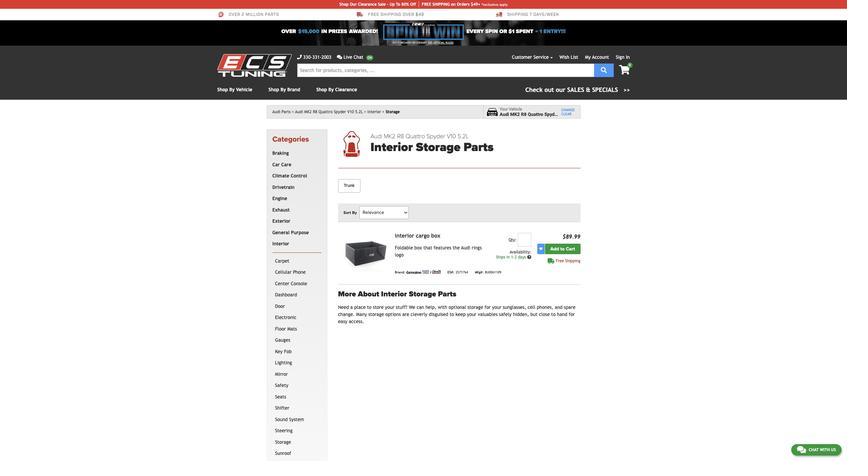 Task type: describe. For each thing, give the bounding box(es) containing it.
interior inside category navigation 'element'
[[273, 241, 289, 247]]

easy
[[338, 319, 348, 325]]

shopping cart image
[[620, 65, 630, 75]]

general purpose
[[273, 230, 309, 235]]

chat with us link
[[792, 445, 842, 456]]

add to wish list image
[[540, 247, 543, 251]]

*exclusions apply link
[[482, 2, 508, 7]]

0 horizontal spatial storage
[[369, 312, 384, 317]]

live chat
[[344, 54, 364, 60]]

genuine volkswagen audi - corporate logo image
[[407, 271, 441, 274]]

comments image
[[337, 55, 342, 60]]

no purchase necessary. see official rules .
[[393, 41, 455, 44]]

mk2 for audi mk2 r8 quattro spyder v10 5.2l interior storage parts
[[384, 133, 396, 140]]

0 vertical spatial 2
[[242, 12, 245, 17]]

2571764
[[456, 271, 468, 275]]

spyder inside your vehicle audi mk2 r8 quattro spyder v10 5.2l
[[545, 112, 559, 117]]

$49+
[[471, 2, 481, 7]]

audi for audi mk2 r8 quattro spyder v10 5.2l
[[295, 110, 303, 114]]

free for free shipping over $49
[[368, 12, 380, 17]]

we
[[409, 305, 416, 310]]

see official rules link
[[428, 41, 454, 45]]

purpose
[[291, 230, 309, 235]]

es#2571764 - 8u0061109 - interior cargo box - foldable box that features the audi rings logo - genuine volkswagen audi - audi image
[[338, 233, 390, 272]]

live chat link
[[337, 54, 374, 61]]

car
[[273, 162, 280, 167]]

ecs tuning 'spin to win' contest logo image
[[384, 23, 464, 40]]

braking link
[[271, 148, 320, 159]]

availability:
[[510, 250, 532, 255]]

key fob link
[[274, 346, 320, 358]]

1 vertical spatial in
[[507, 255, 510, 260]]

many
[[356, 312, 367, 317]]

disguised
[[429, 312, 449, 317]]

floor mats link
[[274, 324, 320, 335]]

330-
[[303, 54, 313, 60]]

mk2 for audi mk2 r8 quattro spyder v10 5.2l
[[305, 110, 312, 114]]

sort by
[[344, 210, 357, 215]]

foldable box that features the audi rings logo
[[395, 245, 482, 258]]

mk2 inside your vehicle audi mk2 r8 quattro spyder v10 5.2l
[[511, 112, 520, 117]]

v10 inside your vehicle audi mk2 r8 quattro spyder v10 5.2l
[[560, 112, 569, 117]]

lighting
[[275, 361, 292, 366]]

control
[[291, 173, 307, 179]]

$15,000
[[298, 28, 320, 35]]

shipping
[[381, 12, 402, 17]]

storage inside interior subcategories element
[[275, 440, 291, 445]]

valuables
[[478, 312, 498, 317]]

$1
[[509, 28, 515, 35]]

1 vertical spatial for
[[569, 312, 575, 317]]

r8 for audi mk2 r8 quattro spyder v10 5.2l
[[313, 110, 318, 114]]

chat with us
[[809, 448, 837, 453]]

shop for shop by brand
[[269, 87, 279, 92]]

gauges link
[[274, 335, 320, 346]]

engine
[[273, 196, 287, 201]]

audi mk2 r8 quattro spyder v10 5.2l
[[295, 110, 363, 114]]

necessary.
[[412, 41, 428, 44]]

ships
[[496, 255, 506, 260]]

1 horizontal spatial storage
[[468, 305, 484, 310]]

trunk link
[[338, 179, 361, 193]]

key
[[275, 349, 283, 355]]

0 horizontal spatial parts
[[282, 110, 291, 114]]

customer
[[512, 54, 532, 60]]

chat inside 'live chat' "link"
[[354, 54, 364, 60]]

0 vertical spatial box
[[432, 233, 441, 239]]

free shipping
[[556, 259, 581, 264]]

every spin or $1 spent = 1 entry!!!
[[467, 28, 566, 35]]

customer service button
[[512, 54, 553, 61]]

see
[[428, 41, 433, 44]]

comments image
[[798, 446, 807, 454]]

but
[[531, 312, 538, 317]]

330-331-2003 link
[[297, 54, 332, 61]]

shop our clearance sale - up to 80% off
[[340, 2, 416, 7]]

quattro for audi mk2 r8 quattro spyder v10 5.2l interior storage parts
[[406, 133, 425, 140]]

door
[[275, 304, 285, 309]]

0 horizontal spatial your
[[385, 305, 395, 310]]

my account link
[[586, 54, 610, 60]]

days/week
[[534, 12, 560, 17]]

exterior
[[273, 219, 291, 224]]

quattro for audi mk2 r8 quattro spyder v10 5.2l
[[319, 110, 333, 114]]

dashboard link
[[274, 290, 320, 301]]

wish
[[560, 54, 570, 60]]

interior inside audi mk2 r8 quattro spyder v10 5.2l interior storage parts
[[371, 140, 413, 155]]

over for over $15,000 in prizes
[[282, 28, 296, 35]]

ecs tuning image
[[217, 54, 292, 77]]

over for over 2 million parts
[[229, 12, 241, 17]]

question circle image
[[528, 255, 532, 259]]

climate control link
[[271, 171, 320, 182]]

spyder for audi mk2 r8 quattro spyder v10 5.2l
[[334, 110, 346, 114]]

qty:
[[509, 238, 517, 243]]

center
[[275, 281, 290, 287]]

0 vertical spatial in
[[322, 28, 327, 35]]

mirror
[[275, 372, 288, 377]]

seats
[[275, 395, 286, 400]]

shop for shop by clearance
[[317, 87, 327, 92]]

change clear
[[562, 108, 575, 116]]

optional
[[449, 305, 466, 310]]

key fob
[[275, 349, 292, 355]]

5.2l for audi mk2 r8 quattro spyder v10 5.2l interior storage parts
[[458, 133, 469, 140]]

climate
[[273, 173, 289, 179]]

2 vertical spatial parts
[[438, 290, 457, 299]]

days
[[518, 255, 526, 260]]

rings
[[472, 245, 482, 251]]

sign
[[616, 54, 625, 60]]

sound
[[275, 417, 288, 423]]

r8 inside your vehicle audi mk2 r8 quattro spyder v10 5.2l
[[521, 112, 527, 117]]

&
[[586, 86, 591, 93]]

door link
[[274, 301, 320, 312]]

0 link
[[614, 63, 633, 75]]

place
[[354, 305, 366, 310]]

shop by brand link
[[269, 87, 300, 92]]

to inside the add to cart button
[[561, 246, 565, 252]]

add
[[551, 246, 560, 252]]

0 horizontal spatial interior link
[[271, 239, 320, 250]]

sound system
[[275, 417, 304, 423]]

clearance for our
[[358, 2, 377, 7]]

search image
[[601, 67, 607, 73]]

shop by brand
[[269, 87, 300, 92]]

foldable
[[395, 245, 413, 251]]

console
[[291, 281, 307, 287]]

list
[[571, 54, 579, 60]]

r8 for audi mk2 r8 quattro spyder v10 5.2l interior storage parts
[[397, 133, 404, 140]]

options
[[386, 312, 401, 317]]

to left hand
[[552, 312, 556, 317]]

can
[[417, 305, 424, 310]]

1 vertical spatial 2
[[515, 255, 517, 260]]

with inside need a place to store your stuff? we can help, with optional storage for your sunglasses, cell phones, and spare change. many storage options are cleverly disguised to keep your valuables safely hidden, but close to hand for easy access.
[[438, 305, 448, 310]]

clearance for by
[[335, 87, 357, 92]]

floor mats
[[275, 326, 297, 332]]

box inside foldable box that features the audi rings logo
[[415, 245, 422, 251]]

0 vertical spatial interior link
[[368, 110, 385, 114]]

audi for audi mk2 r8 quattro spyder v10 5.2l interior storage parts
[[371, 133, 382, 140]]

every
[[467, 28, 484, 35]]

general purpose link
[[271, 227, 320, 239]]

trunk
[[344, 183, 355, 188]]

cell
[[528, 305, 536, 310]]

8u0061109
[[485, 271, 502, 275]]

by right sort
[[352, 210, 357, 215]]

mats
[[288, 326, 297, 332]]

add to cart button
[[545, 244, 581, 254]]

shop by vehicle
[[217, 87, 252, 92]]

$89.99
[[563, 234, 581, 240]]

our
[[350, 2, 357, 7]]



Task type: locate. For each thing, give the bounding box(es) containing it.
0 horizontal spatial r8
[[313, 110, 318, 114]]

over left $15,000
[[282, 28, 296, 35]]

2 left days
[[515, 255, 517, 260]]

free
[[368, 12, 380, 17], [556, 259, 564, 264]]

electronic
[[275, 315, 297, 321]]

million
[[246, 12, 264, 17]]

access.
[[349, 319, 364, 325]]

sunglasses,
[[503, 305, 527, 310]]

safety
[[275, 383, 289, 389]]

0 horizontal spatial quattro
[[319, 110, 333, 114]]

hand
[[557, 312, 568, 317]]

.
[[454, 41, 455, 44]]

1 vertical spatial over
[[282, 28, 296, 35]]

your right keep
[[467, 312, 477, 317]]

features
[[434, 245, 452, 251]]

1 vertical spatial parts
[[464, 140, 494, 155]]

phone image
[[297, 55, 302, 60]]

v10 for audi mk2 r8 quattro spyder v10 5.2l interior storage parts
[[447, 133, 456, 140]]

to right add
[[561, 246, 565, 252]]

0 horizontal spatial 2
[[242, 12, 245, 17]]

0 vertical spatial shipping
[[508, 12, 529, 17]]

v10 for audi mk2 r8 quattro spyder v10 5.2l
[[348, 110, 354, 114]]

free for free shipping
[[556, 259, 564, 264]]

box right cargo
[[432, 233, 441, 239]]

1 horizontal spatial 2
[[515, 255, 517, 260]]

over
[[403, 12, 415, 17]]

about
[[358, 290, 380, 299]]

exterior link
[[271, 216, 320, 227]]

1 horizontal spatial over
[[282, 28, 296, 35]]

phone
[[293, 270, 306, 275]]

2 horizontal spatial quattro
[[528, 112, 544, 117]]

es#: 2571764
[[448, 271, 468, 275]]

audi inside audi mk2 r8 quattro spyder v10 5.2l interior storage parts
[[371, 133, 382, 140]]

climate control
[[273, 173, 307, 179]]

more
[[338, 290, 356, 299]]

1 horizontal spatial free
[[556, 259, 564, 264]]

in left 1- in the bottom of the page
[[507, 255, 510, 260]]

1 horizontal spatial in
[[507, 255, 510, 260]]

0 horizontal spatial for
[[485, 305, 491, 310]]

0 vertical spatial clearance
[[358, 2, 377, 7]]

0 vertical spatial with
[[438, 305, 448, 310]]

quattro inside audi mk2 r8 quattro spyder v10 5.2l interior storage parts
[[406, 133, 425, 140]]

parts inside audi mk2 r8 quattro spyder v10 5.2l interior storage parts
[[464, 140, 494, 155]]

2 horizontal spatial v10
[[560, 112, 569, 117]]

1 horizontal spatial r8
[[397, 133, 404, 140]]

free shipping over $49
[[368, 12, 424, 17]]

1 vertical spatial vehicle
[[509, 107, 522, 112]]

1 vertical spatial box
[[415, 245, 422, 251]]

cargo
[[416, 233, 430, 239]]

0 vertical spatial over
[[229, 12, 241, 17]]

audi for audi parts
[[273, 110, 281, 114]]

2 horizontal spatial mk2
[[511, 112, 520, 117]]

1 horizontal spatial clearance
[[358, 2, 377, 7]]

0 horizontal spatial free
[[368, 12, 380, 17]]

0 vertical spatial storage
[[468, 305, 484, 310]]

in left prizes on the top
[[322, 28, 327, 35]]

shop by clearance link
[[317, 87, 357, 92]]

0 horizontal spatial clearance
[[335, 87, 357, 92]]

are
[[403, 312, 410, 317]]

0 vertical spatial for
[[485, 305, 491, 310]]

shipping 7 days/week
[[508, 12, 560, 17]]

engine link
[[271, 193, 320, 205]]

interior
[[395, 233, 415, 239]]

1 horizontal spatial mk2
[[384, 133, 396, 140]]

1 horizontal spatial interior link
[[368, 110, 385, 114]]

over
[[229, 12, 241, 17], [282, 28, 296, 35]]

0 vertical spatial vehicle
[[236, 87, 252, 92]]

over left million
[[229, 12, 241, 17]]

cellular phone
[[275, 270, 306, 275]]

cleverly
[[411, 312, 428, 317]]

quattro inside your vehicle audi mk2 r8 quattro spyder v10 5.2l
[[528, 112, 544, 117]]

0 horizontal spatial chat
[[354, 54, 364, 60]]

$49
[[416, 12, 424, 17]]

spin
[[486, 28, 498, 35]]

1 vertical spatial chat
[[809, 448, 819, 453]]

331-
[[313, 54, 322, 60]]

0 horizontal spatial v10
[[348, 110, 354, 114]]

stuff?
[[396, 305, 408, 310]]

your vehicle audi mk2 r8 quattro spyder v10 5.2l
[[500, 107, 579, 117]]

1 horizontal spatial v10
[[447, 133, 456, 140]]

your
[[385, 305, 395, 310], [492, 305, 502, 310], [467, 312, 477, 317]]

seats link
[[274, 392, 320, 403]]

chat
[[354, 54, 364, 60], [809, 448, 819, 453]]

chat right comments image
[[809, 448, 819, 453]]

1 horizontal spatial box
[[432, 233, 441, 239]]

box left that on the bottom
[[415, 245, 422, 251]]

1 horizontal spatial for
[[569, 312, 575, 317]]

5.2l for audi mk2 r8 quattro spyder v10 5.2l
[[355, 110, 363, 114]]

audi parts link
[[273, 110, 294, 114]]

1 vertical spatial with
[[821, 448, 830, 453]]

official
[[434, 41, 445, 44]]

by down ecs tuning image on the top left
[[230, 87, 235, 92]]

free down "add to cart"
[[556, 259, 564, 264]]

by for vehicle
[[230, 87, 235, 92]]

with left 'us'
[[821, 448, 830, 453]]

2 horizontal spatial 5.2l
[[570, 112, 579, 117]]

0 horizontal spatial spyder
[[334, 110, 346, 114]]

storage down store
[[369, 312, 384, 317]]

spyder inside audi mk2 r8 quattro spyder v10 5.2l interior storage parts
[[427, 133, 446, 140]]

v10 inside audi mk2 r8 quattro spyder v10 5.2l interior storage parts
[[447, 133, 456, 140]]

0 horizontal spatial box
[[415, 245, 422, 251]]

r8
[[313, 110, 318, 114], [521, 112, 527, 117], [397, 133, 404, 140]]

5.2l inside your vehicle audi mk2 r8 quattro spyder v10 5.2l
[[570, 112, 579, 117]]

interior cargo box link
[[395, 233, 441, 239]]

clearance right our
[[358, 2, 377, 7]]

1 vertical spatial clearance
[[335, 87, 357, 92]]

0 horizontal spatial in
[[322, 28, 327, 35]]

to left keep
[[450, 312, 454, 317]]

with up disguised
[[438, 305, 448, 310]]

0 vertical spatial chat
[[354, 54, 364, 60]]

with inside chat with us link
[[821, 448, 830, 453]]

spent
[[516, 28, 534, 35]]

over $15,000 in prizes
[[282, 28, 347, 35]]

shop for shop our clearance sale - up to 80% off
[[340, 2, 349, 7]]

by for clearance
[[329, 87, 334, 92]]

account
[[593, 54, 610, 60]]

gauges
[[275, 338, 290, 343]]

storage
[[386, 110, 400, 114], [416, 140, 461, 155], [409, 290, 436, 299], [275, 440, 291, 445]]

1 horizontal spatial chat
[[809, 448, 819, 453]]

for down the spare
[[569, 312, 575, 317]]

0 horizontal spatial over
[[229, 12, 241, 17]]

shifter link
[[274, 403, 320, 414]]

storage inside audi mk2 r8 quattro spyder v10 5.2l interior storage parts
[[416, 140, 461, 155]]

spyder
[[334, 110, 346, 114], [545, 112, 559, 117], [427, 133, 446, 140]]

1 horizontal spatial with
[[821, 448, 830, 453]]

1 horizontal spatial quattro
[[406, 133, 425, 140]]

service
[[534, 54, 549, 60]]

0 vertical spatial free
[[368, 12, 380, 17]]

mfg#: 8u0061109
[[475, 271, 502, 275]]

audi inside foldable box that features the audi rings logo
[[461, 245, 471, 251]]

by
[[230, 87, 235, 92], [281, 87, 286, 92], [329, 87, 334, 92], [352, 210, 357, 215]]

for up valuables on the bottom right of page
[[485, 305, 491, 310]]

by for brand
[[281, 87, 286, 92]]

fob
[[284, 349, 292, 355]]

lighting link
[[274, 358, 320, 369]]

or
[[500, 28, 508, 35]]

categories
[[273, 135, 309, 144]]

logo
[[395, 252, 404, 258]]

0 horizontal spatial with
[[438, 305, 448, 310]]

1 horizontal spatial shipping
[[566, 259, 581, 264]]

in
[[626, 54, 630, 60]]

1 horizontal spatial parts
[[438, 290, 457, 299]]

on
[[451, 2, 456, 7]]

rules
[[446, 41, 454, 44]]

1 horizontal spatial 5.2l
[[458, 133, 469, 140]]

2 horizontal spatial r8
[[521, 112, 527, 117]]

your up safely
[[492, 305, 502, 310]]

floor
[[275, 326, 286, 332]]

by up audi mk2 r8 quattro spyder v10 5.2l link
[[329, 87, 334, 92]]

1
[[540, 28, 543, 35]]

mk2 inside audi mk2 r8 quattro spyder v10 5.2l interior storage parts
[[384, 133, 396, 140]]

vehicle inside your vehicle audi mk2 r8 quattro spyder v10 5.2l
[[509, 107, 522, 112]]

1 horizontal spatial spyder
[[427, 133, 446, 140]]

spyder for audi mk2 r8 quattro spyder v10 5.2l interior storage parts
[[427, 133, 446, 140]]

shipping down cart
[[566, 259, 581, 264]]

storage up valuables on the bottom right of page
[[468, 305, 484, 310]]

1 horizontal spatial your
[[467, 312, 477, 317]]

carpet link
[[274, 256, 320, 267]]

no
[[393, 41, 397, 44]]

chat right live
[[354, 54, 364, 60]]

audi inside your vehicle audi mk2 r8 quattro spyder v10 5.2l
[[500, 112, 510, 117]]

1 vertical spatial storage
[[369, 312, 384, 317]]

0 horizontal spatial shipping
[[508, 12, 529, 17]]

steering
[[275, 429, 293, 434]]

chat inside chat with us link
[[809, 448, 819, 453]]

5.2l inside audi mk2 r8 quattro spyder v10 5.2l interior storage parts
[[458, 133, 469, 140]]

None number field
[[518, 233, 532, 247]]

r8 inside audi mk2 r8 quattro spyder v10 5.2l interior storage parts
[[397, 133, 404, 140]]

2 horizontal spatial spyder
[[545, 112, 559, 117]]

1 vertical spatial shipping
[[566, 259, 581, 264]]

2 horizontal spatial parts
[[464, 140, 494, 155]]

entry!!!
[[544, 28, 566, 35]]

prizes
[[329, 28, 347, 35]]

1 horizontal spatial vehicle
[[509, 107, 522, 112]]

free down shop our clearance sale - up to 80% off
[[368, 12, 380, 17]]

interior subcategories element
[[273, 253, 322, 462]]

vehicle down ecs tuning image on the top left
[[236, 87, 252, 92]]

2 horizontal spatial your
[[492, 305, 502, 310]]

vehicle
[[236, 87, 252, 92], [509, 107, 522, 112]]

0 vertical spatial parts
[[282, 110, 291, 114]]

-
[[387, 2, 389, 7]]

to left store
[[367, 305, 372, 310]]

Search text field
[[297, 64, 594, 77]]

1 vertical spatial free
[[556, 259, 564, 264]]

center console link
[[274, 278, 320, 290]]

sunroof link
[[274, 448, 320, 460]]

1 vertical spatial interior link
[[271, 239, 320, 250]]

0 horizontal spatial vehicle
[[236, 87, 252, 92]]

category navigation element
[[267, 130, 327, 462]]

shop for shop by vehicle
[[217, 87, 228, 92]]

2 left million
[[242, 12, 245, 17]]

0 horizontal spatial mk2
[[305, 110, 312, 114]]

clearance up audi mk2 r8 quattro spyder v10 5.2l link
[[335, 87, 357, 92]]

0 horizontal spatial 5.2l
[[355, 110, 363, 114]]

sign in link
[[616, 54, 630, 60]]

vehicle right the your
[[509, 107, 522, 112]]

shipping left 7
[[508, 12, 529, 17]]

by left brand
[[281, 87, 286, 92]]

free
[[422, 2, 432, 7]]

specials
[[593, 86, 619, 93]]

shop inside "shop our clearance sale - up to 80% off" link
[[340, 2, 349, 7]]

sale
[[378, 2, 386, 7]]

your up options
[[385, 305, 395, 310]]

my
[[586, 54, 591, 60]]



Task type: vqa. For each thing, say whether or not it's contained in the screenshot.
"330-"
yes



